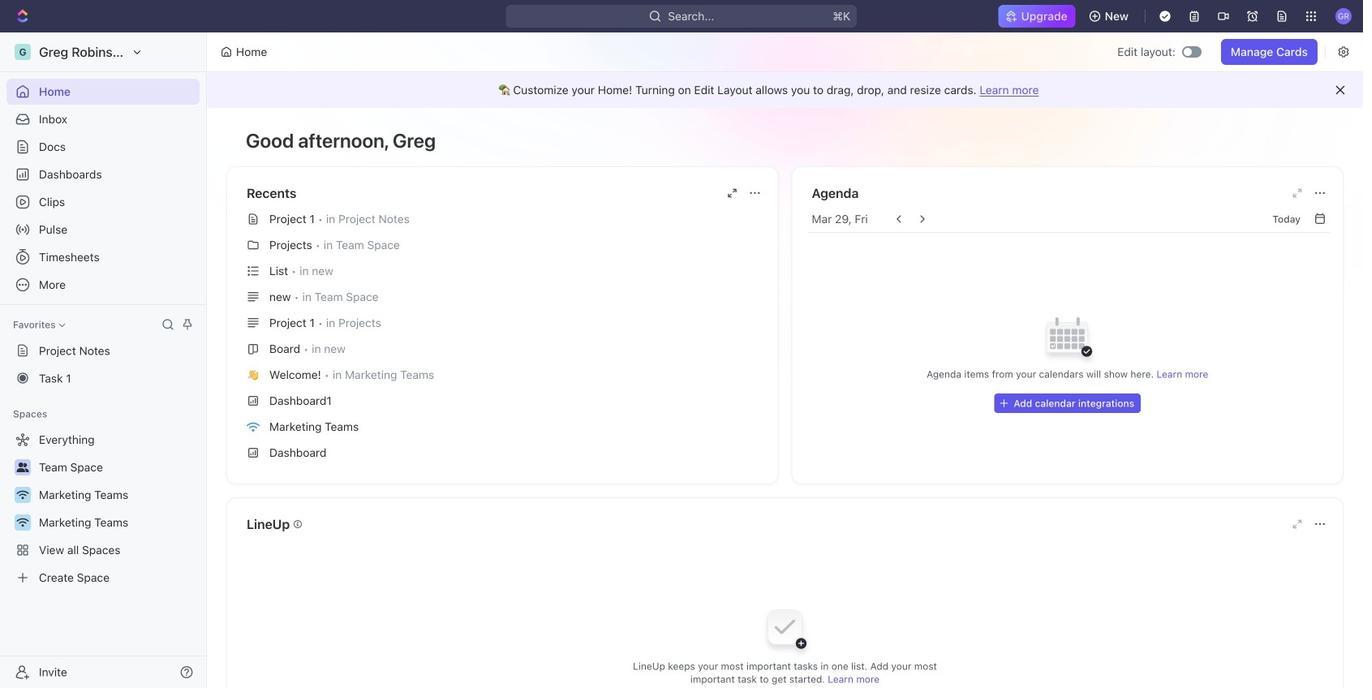 Task type: vqa. For each thing, say whether or not it's contained in the screenshot.
Team Na﻿Me text box
no



Task type: describe. For each thing, give the bounding box(es) containing it.
greg robinson's workspace, , element
[[15, 44, 31, 60]]

wifi image
[[17, 518, 29, 528]]

1 vertical spatial wifi image
[[17, 490, 29, 500]]

tree inside sidebar "navigation"
[[6, 427, 200, 591]]

0 vertical spatial wifi image
[[247, 422, 260, 432]]



Task type: locate. For each thing, give the bounding box(es) containing it.
wifi image
[[247, 422, 260, 432], [17, 490, 29, 500]]

0 horizontal spatial wifi image
[[17, 490, 29, 500]]

1 horizontal spatial wifi image
[[247, 422, 260, 432]]

sidebar navigation
[[0, 32, 210, 688]]

tree
[[6, 427, 200, 591]]

alert
[[207, 72, 1364, 108]]

user group image
[[17, 463, 29, 472]]



